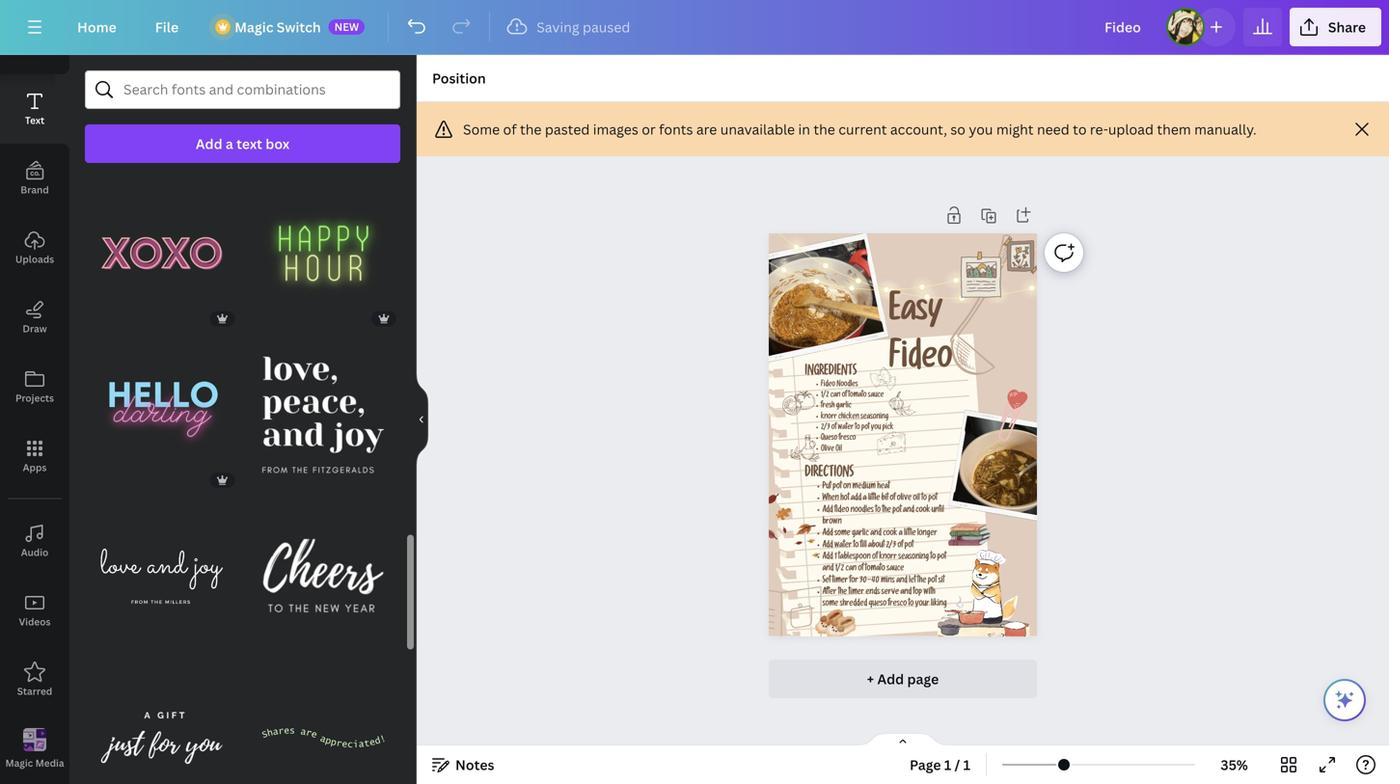 Task type: locate. For each thing, give the bounding box(es) containing it.
videos
[[19, 615, 51, 628]]

fresco down 'serve'
[[888, 600, 907, 609]]

the right the "after"
[[838, 589, 847, 597]]

are
[[696, 120, 717, 138]]

add inside "button"
[[196, 135, 222, 153]]

sauce down farfalle pasta illustration icon
[[868, 392, 884, 400]]

tomato
[[848, 392, 866, 400], [865, 565, 885, 574]]

seasoning up pick
[[860, 414, 888, 422]]

0 horizontal spatial a
[[226, 135, 233, 153]]

text
[[25, 114, 44, 127]]

1 right /
[[963, 756, 971, 774]]

shredded
[[840, 600, 867, 609]]

and down olive
[[903, 506, 914, 515]]

1 inside put pot on medium heat when hot add a little bit of olive oil to pot add fideo noodles to the pot and cook until brown add some garlic and cook a little longer add water to fill about 2/3 of pot add 1 tablespoon of knorr seasoning to pot and 1/2 can of tomato sauce set timer for 30-40 mins and let the pot sit after the timer ends serve and top with some shredded queso fresco to your liking
[[834, 553, 837, 562]]

magic left media
[[5, 757, 33, 770]]

1 vertical spatial seasoning
[[898, 553, 929, 562]]

0 horizontal spatial fideo
[[821, 381, 835, 389]]

and
[[903, 506, 914, 515], [870, 530, 881, 539], [822, 565, 833, 574], [896, 577, 907, 586], [900, 589, 911, 597]]

the
[[520, 120, 542, 138], [814, 120, 835, 138], [882, 506, 891, 515], [917, 577, 926, 586], [838, 589, 847, 597]]

box
[[266, 135, 289, 153]]

1 horizontal spatial sauce
[[886, 565, 904, 574]]

tomato down the noodles
[[848, 392, 866, 400]]

a left longer
[[899, 530, 902, 539]]

to right oil
[[921, 495, 927, 503]]

0 vertical spatial you
[[969, 120, 993, 138]]

garlic up chicken
[[836, 403, 851, 411]]

1 horizontal spatial you
[[969, 120, 993, 138]]

fresco inside put pot on medium heat when hot add a little bit of olive oil to pot add fideo noodles to the pot and cook until brown add some garlic and cook a little longer add water to fill about 2/3 of pot add 1 tablespoon of knorr seasoning to pot and 1/2 can of tomato sauce set timer for 30-40 mins and let the pot sit after the timer ends serve and top with some shredded queso fresco to your liking
[[888, 600, 907, 609]]

1/2 up fresh
[[821, 392, 829, 400]]

0 horizontal spatial cook
[[883, 530, 897, 539]]

sauce inside put pot on medium heat when hot add a little bit of olive oil to pot add fideo noodles to the pot and cook until brown add some garlic and cook a little longer add water to fill about 2/3 of pot add 1 tablespoon of knorr seasoning to pot and 1/2 can of tomato sauce set timer for 30-40 mins and let the pot sit after the timer ends serve and top with some shredded queso fresco to your liking
[[886, 565, 904, 574]]

0 vertical spatial can
[[830, 392, 840, 400]]

little left longer
[[904, 530, 916, 539]]

0 vertical spatial 2/3
[[821, 424, 830, 432]]

re-
[[1090, 120, 1108, 138]]

1 horizontal spatial knorr
[[879, 553, 897, 562]]

brand button
[[0, 144, 69, 213]]

draw
[[23, 322, 47, 335]]

let
[[909, 577, 916, 586]]

1 horizontal spatial fideo
[[889, 344, 952, 379]]

of down about
[[872, 553, 878, 562]]

add inside button
[[877, 670, 904, 688]]

water down chicken
[[838, 424, 854, 432]]

1 horizontal spatial fresco
[[888, 600, 907, 609]]

the right let
[[917, 577, 926, 586]]

0 horizontal spatial knorr
[[821, 414, 837, 422]]

1 vertical spatial water
[[834, 542, 852, 550]]

elements
[[13, 44, 57, 57]]

add
[[851, 495, 861, 503]]

tablespoon
[[838, 553, 871, 562]]

0 vertical spatial little
[[868, 495, 880, 503]]

sauce
[[868, 392, 884, 400], [886, 565, 904, 574]]

1 horizontal spatial magic
[[235, 18, 273, 36]]

1 vertical spatial cook
[[883, 530, 897, 539]]

the left pasted
[[520, 120, 542, 138]]

1 horizontal spatial seasoning
[[898, 553, 929, 562]]

magic left switch
[[235, 18, 273, 36]]

1 left tablespoon
[[834, 553, 837, 562]]

to
[[1073, 120, 1087, 138], [855, 424, 860, 432], [921, 495, 927, 503], [875, 506, 881, 515], [853, 542, 859, 550], [930, 553, 936, 562], [908, 600, 914, 609]]

queso
[[821, 435, 837, 443]]

can up "for" on the bottom
[[845, 565, 856, 574]]

1 left /
[[944, 756, 951, 774]]

1 vertical spatial 1/2
[[835, 565, 844, 574]]

and up about
[[870, 530, 881, 539]]

0 vertical spatial timer
[[832, 577, 848, 586]]

1 vertical spatial fideo
[[821, 381, 835, 389]]

1 vertical spatial knorr
[[879, 553, 897, 562]]

and left top
[[900, 589, 911, 597]]

seasoning up let
[[898, 553, 929, 562]]

starred
[[17, 685, 52, 698]]

2 vertical spatial a
[[899, 530, 902, 539]]

page 1 / 1
[[910, 756, 971, 774]]

1 horizontal spatial cook
[[916, 506, 930, 515]]

1 vertical spatial tomato
[[865, 565, 885, 574]]

account,
[[890, 120, 947, 138]]

0 vertical spatial cook
[[916, 506, 930, 515]]

serve
[[881, 589, 899, 597]]

fideo inside fideo noodles 1/2 can of tomato sauce fresh garlic knorr chicken seasoning 2/3 of water to pot you pick queso fresco olive oil
[[821, 381, 835, 389]]

pasted
[[545, 120, 590, 138]]

sauce up the mins
[[886, 565, 904, 574]]

0 vertical spatial seasoning
[[860, 414, 888, 422]]

to right noodles
[[875, 506, 881, 515]]

tomato up 40
[[865, 565, 885, 574]]

can
[[830, 392, 840, 400], [845, 565, 856, 574]]

some down brown
[[834, 530, 850, 539]]

some
[[834, 530, 850, 539], [822, 600, 838, 609]]

timer down "for" on the bottom
[[848, 589, 864, 597]]

1 vertical spatial 2/3
[[886, 542, 896, 550]]

1 vertical spatial timer
[[848, 589, 864, 597]]

you left pick
[[871, 424, 881, 432]]

+ add page button
[[769, 660, 1037, 698]]

notes
[[455, 756, 494, 774]]

olive
[[897, 495, 911, 503]]

magic inside main menu bar
[[235, 18, 273, 36]]

laddle icon image
[[919, 231, 1067, 387]]

in
[[798, 120, 810, 138]]

pot inside fideo noodles 1/2 can of tomato sauce fresh garlic knorr chicken seasoning 2/3 of water to pot you pick queso fresco olive oil
[[861, 424, 869, 432]]

pot up until
[[928, 495, 937, 503]]

0 vertical spatial knorr
[[821, 414, 837, 422]]

1 vertical spatial magic
[[5, 757, 33, 770]]

1 vertical spatial garlic
[[852, 530, 869, 539]]

magic for magic media
[[5, 757, 33, 770]]

0 horizontal spatial 2/3
[[821, 424, 830, 432]]

little
[[868, 495, 880, 503], [904, 530, 916, 539]]

water
[[838, 424, 854, 432], [834, 542, 852, 550]]

1/2 down tablespoon
[[835, 565, 844, 574]]

cook down oil
[[916, 506, 930, 515]]

can inside put pot on medium heat when hot add a little bit of olive oil to pot add fideo noodles to the pot and cook until brown add some garlic and cook a little longer add water to fill about 2/3 of pot add 1 tablespoon of knorr seasoning to pot and 1/2 can of tomato sauce set timer for 30-40 mins and let the pot sit after the timer ends serve and top with some shredded queso fresco to your liking
[[845, 565, 856, 574]]

1 vertical spatial a
[[863, 495, 866, 503]]

fresco
[[838, 435, 856, 443], [888, 600, 907, 609]]

liking
[[931, 600, 947, 609]]

pot
[[861, 424, 869, 432], [833, 483, 842, 492], [928, 495, 937, 503], [892, 506, 901, 515], [904, 542, 913, 550], [937, 553, 946, 562], [928, 577, 937, 586]]

0 vertical spatial fresco
[[838, 435, 856, 443]]

2 horizontal spatial a
[[899, 530, 902, 539]]

when
[[822, 495, 839, 503]]

until
[[931, 506, 944, 515]]

olive
[[821, 446, 834, 454]]

can up fresh
[[830, 392, 840, 400]]

2/3 up queso
[[821, 424, 830, 432]]

timer
[[832, 577, 848, 586], [848, 589, 864, 597]]

little left bit
[[868, 495, 880, 503]]

put pot on medium heat when hot add a little bit of olive oil to pot add fideo noodles to the pot and cook until brown add some garlic and cook a little longer add water to fill about 2/3 of pot add 1 tablespoon of knorr seasoning to pot and 1/2 can of tomato sauce set timer for 30-40 mins and let the pot sit after the timer ends serve and top with some shredded queso fresco to your liking
[[822, 483, 947, 609]]

of
[[503, 120, 517, 138], [842, 392, 847, 400], [831, 424, 836, 432], [890, 495, 895, 503], [897, 542, 903, 550], [872, 553, 878, 562], [858, 565, 864, 574]]

0 horizontal spatial timer
[[832, 577, 848, 586]]

0 vertical spatial sauce
[[868, 392, 884, 400]]

1 horizontal spatial can
[[845, 565, 856, 574]]

0 vertical spatial tomato
[[848, 392, 866, 400]]

knorr down about
[[879, 553, 897, 562]]

0 vertical spatial magic
[[235, 18, 273, 36]]

paused
[[583, 18, 630, 36]]

seasoning
[[860, 414, 888, 422], [898, 553, 929, 562]]

sit
[[938, 577, 944, 586]]

0 vertical spatial 1/2
[[821, 392, 829, 400]]

2 horizontal spatial 1
[[963, 756, 971, 774]]

35%
[[1221, 756, 1248, 774]]

garlic inside put pot on medium heat when hot add a little bit of olive oil to pot add fideo noodles to the pot and cook until brown add some garlic and cook a little longer add water to fill about 2/3 of pot add 1 tablespoon of knorr seasoning to pot and 1/2 can of tomato sauce set timer for 30-40 mins and let the pot sit after the timer ends serve and top with some shredded queso fresco to your liking
[[852, 530, 869, 539]]

and left let
[[896, 577, 907, 586]]

apps
[[23, 461, 47, 474]]

a left text
[[226, 135, 233, 153]]

chicken
[[838, 414, 859, 422]]

you inside fideo noodles 1/2 can of tomato sauce fresh garlic knorr chicken seasoning 2/3 of water to pot you pick queso fresco olive oil
[[871, 424, 881, 432]]

a
[[226, 135, 233, 153], [863, 495, 866, 503], [899, 530, 902, 539]]

fideo for fideo
[[889, 344, 952, 379]]

fresco up oil
[[838, 435, 856, 443]]

sauce inside fideo noodles 1/2 can of tomato sauce fresh garlic knorr chicken seasoning 2/3 of water to pot you pick queso fresco olive oil
[[868, 392, 884, 400]]

farfalle pasta illustration image
[[869, 367, 896, 391]]

0 vertical spatial a
[[226, 135, 233, 153]]

timer right set at the bottom right of page
[[832, 577, 848, 586]]

to left re-
[[1073, 120, 1087, 138]]

1/2
[[821, 392, 829, 400], [835, 565, 844, 574]]

0 vertical spatial garlic
[[836, 403, 851, 411]]

1 vertical spatial little
[[904, 530, 916, 539]]

1 horizontal spatial 1/2
[[835, 565, 844, 574]]

garlic
[[836, 403, 851, 411], [852, 530, 869, 539]]

magic inside button
[[5, 757, 33, 770]]

0 horizontal spatial seasoning
[[860, 414, 888, 422]]

oil
[[913, 495, 920, 503]]

1 horizontal spatial timer
[[848, 589, 864, 597]]

heat
[[877, 483, 890, 492]]

fideo down the easy
[[889, 344, 952, 379]]

current
[[839, 120, 887, 138]]

to down chicken
[[855, 424, 860, 432]]

show pages image
[[857, 732, 949, 748]]

pot left on
[[833, 483, 842, 492]]

a right add
[[863, 495, 866, 503]]

knorr down fresh
[[821, 414, 837, 422]]

2/3 right about
[[886, 542, 896, 550]]

the right in
[[814, 120, 835, 138]]

mins
[[881, 577, 895, 586]]

longer
[[917, 530, 937, 539]]

0 vertical spatial water
[[838, 424, 854, 432]]

to inside fideo noodles 1/2 can of tomato sauce fresh garlic knorr chicken seasoning 2/3 of water to pot you pick queso fresco olive oil
[[855, 424, 860, 432]]

canva assistant image
[[1333, 689, 1356, 712]]

saving paused status
[[498, 15, 640, 39]]

0 horizontal spatial can
[[830, 392, 840, 400]]

water up tablespoon
[[834, 542, 852, 550]]

you right the so at the top right
[[969, 120, 993, 138]]

you
[[969, 120, 993, 138], [871, 424, 881, 432]]

1 vertical spatial can
[[845, 565, 856, 574]]

manually.
[[1194, 120, 1257, 138]]

group
[[85, 15, 239, 169], [246, 15, 400, 169], [85, 165, 239, 330], [246, 165, 400, 330], [85, 326, 239, 492], [246, 326, 400, 492], [85, 488, 239, 653]]

for
[[849, 577, 858, 586]]

home link
[[62, 8, 132, 46]]

audio
[[21, 546, 49, 559]]

0 horizontal spatial 1/2
[[821, 392, 829, 400]]

0 horizontal spatial sauce
[[868, 392, 884, 400]]

0 horizontal spatial you
[[871, 424, 881, 432]]

0 horizontal spatial little
[[868, 495, 880, 503]]

might
[[996, 120, 1034, 138]]

1 vertical spatial sauce
[[886, 565, 904, 574]]

olive oil hand drawn image
[[790, 435, 820, 462]]

share button
[[1290, 8, 1381, 46]]

easy
[[889, 297, 943, 332]]

some down the "after"
[[822, 600, 838, 609]]

pot right about
[[904, 542, 913, 550]]

1 vertical spatial fresco
[[888, 600, 907, 609]]

upload
[[1108, 120, 1154, 138]]

1 horizontal spatial 2/3
[[886, 542, 896, 550]]

0 horizontal spatial fresco
[[838, 435, 856, 443]]

1 horizontal spatial a
[[863, 495, 866, 503]]

garlic up the fill
[[852, 530, 869, 539]]

queso
[[869, 600, 886, 609]]

ends
[[865, 589, 880, 597]]

top
[[913, 589, 922, 597]]

0 vertical spatial fideo
[[889, 344, 952, 379]]

pot left pick
[[861, 424, 869, 432]]

1 horizontal spatial 1
[[944, 756, 951, 774]]

of right bit
[[890, 495, 895, 503]]

0 horizontal spatial magic
[[5, 757, 33, 770]]

1 vertical spatial you
[[871, 424, 881, 432]]

fideo down 'ingredients'
[[821, 381, 835, 389]]

cook up about
[[883, 530, 897, 539]]

0 horizontal spatial 1
[[834, 553, 837, 562]]

of right some
[[503, 120, 517, 138]]



Task type: describe. For each thing, give the bounding box(es) containing it.
on
[[843, 483, 851, 492]]

fresh
[[821, 403, 835, 411]]

tomato inside put pot on medium heat when hot add a little bit of olive oil to pot add fideo noodles to the pot and cook until brown add some garlic and cook a little longer add water to fill about 2/3 of pot add 1 tablespoon of knorr seasoning to pot and 1/2 can of tomato sauce set timer for 30-40 mins and let the pot sit after the timer ends serve and top with some shredded queso fresco to your liking
[[865, 565, 885, 574]]

position
[[432, 69, 486, 87]]

ingredients
[[805, 366, 857, 379]]

your
[[915, 600, 929, 609]]

draw button
[[0, 283, 69, 352]]

main menu bar
[[0, 0, 1389, 55]]

add a text box
[[196, 135, 289, 153]]

hide image
[[416, 373, 428, 466]]

fideo for fideo noodles 1/2 can of tomato sauce fresh garlic knorr chicken seasoning 2/3 of water to pot you pick queso fresco olive oil
[[821, 381, 835, 389]]

need
[[1037, 120, 1070, 138]]

magic switch
[[235, 18, 321, 36]]

page
[[907, 670, 939, 688]]

fonts
[[659, 120, 693, 138]]

/
[[955, 756, 960, 774]]

new
[[334, 19, 359, 34]]

fresco inside fideo noodles 1/2 can of tomato sauce fresh garlic knorr chicken seasoning 2/3 of water to pot you pick queso fresco olive oil
[[838, 435, 856, 443]]

1/2 inside put pot on medium heat when hot add a little bit of olive oil to pot add fideo noodles to the pot and cook until brown add some garlic and cook a little longer add water to fill about 2/3 of pot add 1 tablespoon of knorr seasoning to pot and 1/2 can of tomato sauce set timer for 30-40 mins and let the pot sit after the timer ends serve and top with some shredded queso fresco to your liking
[[835, 565, 844, 574]]

2/3 inside put pot on medium heat when hot add a little bit of olive oil to pot add fideo noodles to the pot and cook until brown add some garlic and cook a little longer add water to fill about 2/3 of pot add 1 tablespoon of knorr seasoning to pot and 1/2 can of tomato sauce set timer for 30-40 mins and let the pot sit after the timer ends serve and top with some shredded queso fresco to your liking
[[886, 542, 896, 550]]

of down the noodles
[[842, 392, 847, 400]]

and up set at the bottom right of page
[[822, 565, 833, 574]]

pot left sit
[[928, 577, 937, 586]]

to left your at the bottom right
[[908, 600, 914, 609]]

knorr inside fideo noodles 1/2 can of tomato sauce fresh garlic knorr chicken seasoning 2/3 of water to pot you pick queso fresco olive oil
[[821, 414, 837, 422]]

+
[[867, 670, 874, 688]]

a inside "button"
[[226, 135, 233, 153]]

Design title text field
[[1089, 8, 1158, 46]]

put
[[822, 483, 831, 492]]

so
[[950, 120, 966, 138]]

+ add page
[[867, 670, 939, 688]]

saving
[[537, 18, 579, 36]]

pick
[[882, 424, 893, 432]]

or
[[642, 120, 656, 138]]

text
[[237, 135, 262, 153]]

tomato inside fideo noodles 1/2 can of tomato sauce fresh garlic knorr chicken seasoning 2/3 of water to pot you pick queso fresco olive oil
[[848, 392, 866, 400]]

projects button
[[0, 352, 69, 422]]

after
[[822, 589, 836, 597]]

seasoning inside fideo noodles 1/2 can of tomato sauce fresh garlic knorr chicken seasoning 2/3 of water to pot you pick queso fresco olive oil
[[860, 414, 888, 422]]

1 horizontal spatial little
[[904, 530, 916, 539]]

noodles
[[850, 506, 874, 515]]

some of the pasted images or fonts are unavailable in the current account, so you might need to re-upload them manually.
[[463, 120, 1257, 138]]

35% button
[[1203, 750, 1266, 780]]

unavailable
[[720, 120, 795, 138]]

notes button
[[424, 750, 502, 780]]

magic media
[[5, 757, 64, 770]]

2/3 inside fideo noodles 1/2 can of tomato sauce fresh garlic knorr chicken seasoning 2/3 of water to pot you pick queso fresco olive oil
[[821, 424, 830, 432]]

switch
[[277, 18, 321, 36]]

magic for magic switch
[[235, 18, 273, 36]]

pot down olive
[[892, 506, 901, 515]]

40
[[871, 577, 879, 586]]

to left the fill
[[853, 542, 859, 550]]

add a text box button
[[85, 124, 400, 163]]

of up queso
[[831, 424, 836, 432]]

seasoning inside put pot on medium heat when hot add a little bit of olive oil to pot add fideo noodles to the pot and cook until brown add some garlic and cook a little longer add water to fill about 2/3 of pot add 1 tablespoon of knorr seasoning to pot and 1/2 can of tomato sauce set timer for 30-40 mins and let the pot sit after the timer ends serve and top with some shredded queso fresco to your liking
[[898, 553, 929, 562]]

videos button
[[0, 576, 69, 645]]

noodles
[[836, 381, 858, 389]]

1 vertical spatial some
[[822, 600, 838, 609]]

uploads
[[15, 253, 54, 266]]

some
[[463, 120, 500, 138]]

media
[[35, 757, 64, 770]]

oil
[[835, 446, 842, 454]]

file
[[155, 18, 179, 36]]

Search fonts and combinations search field
[[123, 71, 362, 108]]

garlic inside fideo noodles 1/2 can of tomato sauce fresh garlic knorr chicken seasoning 2/3 of water to pot you pick queso fresco olive oil
[[836, 403, 851, 411]]

to down longer
[[930, 553, 936, 562]]

fideo
[[834, 506, 849, 515]]

audio button
[[0, 506, 69, 576]]

water inside put pot on medium heat when hot add a little bit of olive oil to pot add fideo noodles to the pot and cook until brown add some garlic and cook a little longer add water to fill about 2/3 of pot add 1 tablespoon of knorr seasoning to pot and 1/2 can of tomato sauce set timer for 30-40 mins and let the pot sit after the timer ends serve and top with some shredded queso fresco to your liking
[[834, 542, 852, 550]]

can inside fideo noodles 1/2 can of tomato sauce fresh garlic knorr chicken seasoning 2/3 of water to pot you pick queso fresco olive oil
[[830, 392, 840, 400]]

magic media button
[[0, 715, 69, 784]]

about
[[868, 542, 884, 550]]

images
[[593, 120, 638, 138]]

30-
[[859, 577, 871, 586]]

text button
[[0, 74, 69, 144]]

set
[[822, 577, 831, 586]]

fill
[[860, 542, 866, 550]]

starred button
[[0, 645, 69, 715]]

water inside fideo noodles 1/2 can of tomato sauce fresh garlic knorr chicken seasoning 2/3 of water to pot you pick queso fresco olive oil
[[838, 424, 854, 432]]

fideo noodles 1/2 can of tomato sauce fresh garlic knorr chicken seasoning 2/3 of water to pot you pick queso fresco olive oil
[[821, 381, 893, 454]]

file button
[[140, 8, 194, 46]]

page
[[910, 756, 941, 774]]

the down bit
[[882, 506, 891, 515]]

pot up sit
[[937, 553, 946, 562]]

0 vertical spatial some
[[834, 530, 850, 539]]

apps button
[[0, 422, 69, 491]]

1/2 inside fideo noodles 1/2 can of tomato sauce fresh garlic knorr chicken seasoning 2/3 of water to pot you pick queso fresco olive oil
[[821, 392, 829, 400]]

saving paused
[[537, 18, 630, 36]]

share
[[1328, 18, 1366, 36]]

brown
[[822, 518, 842, 527]]

bit
[[881, 495, 888, 503]]

with
[[923, 589, 935, 597]]

of right about
[[897, 542, 903, 550]]

elements button
[[0, 5, 69, 74]]

knorr inside put pot on medium heat when hot add a little bit of olive oil to pot add fideo noodles to the pot and cook until brown add some garlic and cook a little longer add water to fill about 2/3 of pot add 1 tablespoon of knorr seasoning to pot and 1/2 can of tomato sauce set timer for 30-40 mins and let the pot sit after the timer ends serve and top with some shredded queso fresco to your liking
[[879, 553, 897, 562]]

uploads button
[[0, 213, 69, 283]]

them
[[1157, 120, 1191, 138]]

grey line cookbook icon isolated on white background. cooking book icon. recipe book. fork and knife icons. cutlery symbol.  vector illustration image
[[741, 586, 821, 647]]

position button
[[424, 63, 494, 94]]

of up the 30-
[[858, 565, 864, 574]]

medium
[[852, 483, 876, 492]]

home
[[77, 18, 116, 36]]

directions
[[805, 468, 854, 482]]



Task type: vqa. For each thing, say whether or not it's contained in the screenshot.
Typegradient IMAGE
no



